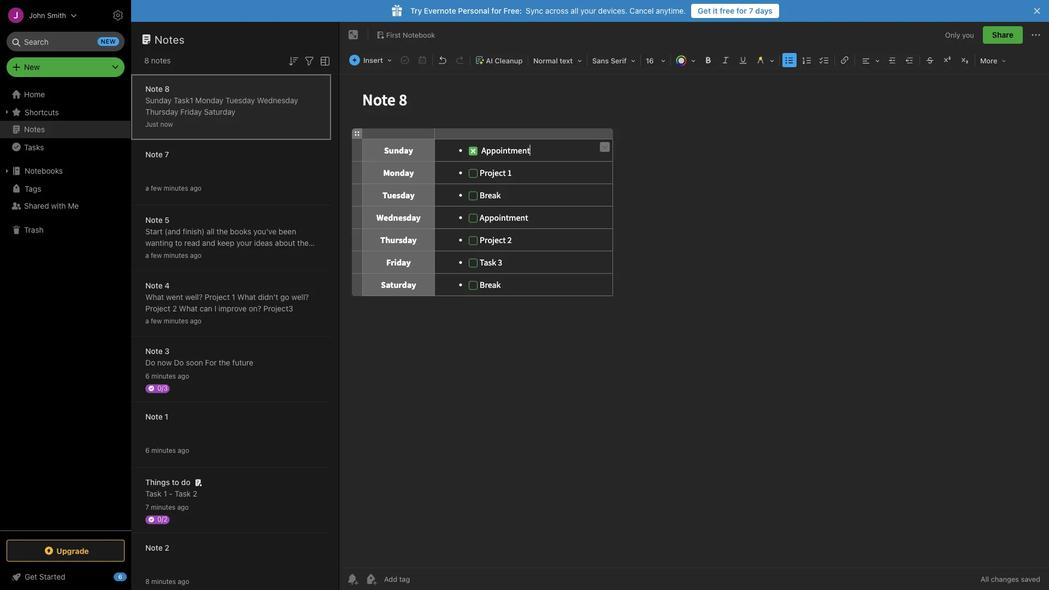 Task type: describe. For each thing, give the bounding box(es) containing it.
sunday task1 monday tuesday wednesday thursday friday saturday
[[145, 96, 298, 116]]

1 horizontal spatial project
[[205, 293, 230, 302]]

note for note 8
[[145, 84, 163, 93]]

1 vertical spatial all
[[207, 227, 215, 236]]

tree containing home
[[0, 86, 131, 530]]

add filters image
[[303, 55, 316, 68]]

one
[[164, 250, 177, 259]]

add tag image
[[365, 573, 378, 586]]

ideas
[[254, 239, 273, 248]]

note 5
[[145, 216, 170, 225]]

first notebook
[[387, 31, 435, 39]]

finish)
[[183, 227, 205, 236]]

0/3
[[157, 385, 168, 392]]

you're
[[224, 250, 246, 259]]

notebooks
[[25, 166, 63, 175]]

1 horizontal spatial what
[[179, 304, 198, 313]]

click to collapse image
[[127, 570, 135, 583]]

now for do
[[157, 358, 172, 367]]

Insert field
[[347, 52, 396, 68]]

tuesday
[[226, 96, 255, 105]]

get for get started
[[25, 573, 37, 582]]

go
[[280, 293, 290, 302]]

only you
[[946, 31, 975, 39]]

first notebook button
[[373, 27, 439, 43]]

0/2
[[157, 516, 168, 523]]

i
[[215, 304, 217, 313]]

sans
[[593, 57, 609, 65]]

a up note 3
[[145, 317, 149, 325]]

add a reminder image
[[346, 573, 359, 586]]

a few minutes ago for note 4
[[145, 317, 202, 325]]

project3
[[264, 304, 293, 313]]

minutes up take
[[164, 252, 188, 259]]

0 horizontal spatial all
[[145, 250, 153, 259]]

Note Editor text field
[[340, 74, 1050, 568]]

1 6 minutes ago from the top
[[145, 373, 189, 380]]

1 vertical spatial project
[[145, 304, 170, 313]]

normal
[[534, 57, 558, 65]]

home
[[24, 90, 45, 99]]

ago down task 1 - task 2
[[177, 504, 189, 511]]

started
[[39, 573, 65, 582]]

you
[[963, 31, 975, 39]]

8 notes
[[144, 56, 171, 65]]

shortcuts button
[[0, 103, 131, 121]]

2 well? from the left
[[292, 293, 309, 302]]

note 7
[[145, 150, 169, 159]]

note for note 3
[[145, 347, 163, 356]]

More actions field
[[1030, 26, 1043, 44]]

shortcuts
[[25, 108, 59, 117]]

upgrade
[[56, 547, 89, 556]]

new button
[[7, 57, 125, 77]]

ago up 'finish)'
[[190, 185, 202, 192]]

italic image
[[718, 52, 734, 68]]

the inside start (and finish) all the books you've been wanting to read and keep your ideas about them all in one place. tip: if you're reading a physical book, take pictu...
[[217, 227, 228, 236]]

Font family field
[[589, 52, 640, 68]]

future
[[232, 358, 254, 367]]

note for note 2
[[145, 544, 163, 553]]

2 6 minutes ago from the top
[[145, 447, 189, 455]]

keep
[[217, 239, 234, 248]]

first
[[387, 31, 401, 39]]

1 do from the left
[[145, 358, 155, 367]]

book,
[[145, 262, 165, 271]]

went
[[166, 293, 183, 302]]

shared
[[24, 201, 49, 210]]

insert
[[364, 56, 383, 64]]

1 task from the left
[[145, 490, 162, 499]]

1 a few minutes ago from the top
[[145, 185, 202, 192]]

settings image
[[112, 9, 125, 22]]

devices.
[[598, 6, 628, 15]]

shared with me
[[24, 201, 79, 210]]

Help and Learning task checklist field
[[0, 569, 131, 586]]

2 task from the left
[[175, 490, 191, 499]]

minutes down "went"
[[164, 317, 188, 325]]

insert link image
[[838, 52, 853, 68]]

a up note 5
[[145, 185, 149, 192]]

do
[[181, 478, 191, 487]]

sync
[[526, 6, 543, 15]]

you've
[[254, 227, 277, 236]]

numbered list image
[[800, 52, 815, 68]]

bulleted list image
[[782, 52, 798, 68]]

note 1
[[145, 412, 168, 422]]

1 horizontal spatial 7
[[165, 150, 169, 159]]

few for 4
[[151, 317, 162, 325]]

try evernote personal for free: sync across all your devices. cancel anytime.
[[411, 6, 686, 15]]

do now do soon for the future
[[145, 358, 254, 367]]

share
[[993, 30, 1014, 39]]

on?
[[249, 304, 262, 313]]

Add filters field
[[303, 54, 316, 68]]

books
[[230, 227, 251, 236]]

3
[[165, 347, 170, 356]]

saturday
[[204, 107, 236, 116]]

More field
[[977, 52, 1011, 68]]

tasks button
[[0, 138, 131, 156]]

days
[[756, 6, 773, 15]]

a few minutes ago for note 5
[[145, 252, 202, 259]]

get it free for 7 days
[[698, 6, 773, 15]]

if
[[217, 250, 222, 259]]

minutes up the things to do
[[151, 447, 176, 455]]

0 vertical spatial all
[[571, 6, 579, 15]]

Font color field
[[672, 52, 700, 68]]

friday
[[180, 107, 202, 116]]

pictu...
[[184, 262, 209, 271]]

didn't
[[258, 293, 278, 302]]

start (and finish) all the books you've been wanting to read and keep your ideas about them all in one place. tip: if you're reading a physical book, take pictu...
[[145, 227, 315, 271]]

expand note image
[[347, 28, 360, 42]]

minutes up 0/2 at the left of the page
[[151, 504, 176, 511]]

for
[[205, 358, 217, 367]]

8 for notes
[[144, 56, 149, 65]]

Heading level field
[[530, 52, 586, 68]]

new
[[101, 38, 116, 45]]

new search field
[[14, 32, 119, 51]]

bold image
[[701, 52, 716, 68]]

anytime.
[[656, 6, 686, 15]]

more
[[981, 57, 998, 65]]

evernote
[[424, 6, 456, 15]]

all
[[981, 575, 990, 584]]

note for note 4
[[145, 281, 163, 290]]

notes link
[[0, 121, 131, 138]]

can
[[200, 304, 212, 313]]

1 few from the top
[[151, 185, 162, 192]]

superscript image
[[940, 52, 956, 68]]

for for 7
[[737, 6, 747, 15]]

ago right click to collapse icon
[[178, 578, 189, 586]]

get started
[[25, 573, 65, 582]]

them
[[297, 239, 315, 248]]

get for get it free for 7 days
[[698, 6, 711, 15]]

16
[[646, 57, 654, 65]]

to inside start (and finish) all the books you've been wanting to read and keep your ideas about them all in one place. tip: if you're reading a physical book, take pictu...
[[175, 239, 182, 248]]

take
[[167, 262, 182, 271]]

note 4
[[145, 281, 170, 290]]

tasks
[[24, 143, 44, 152]]

free
[[720, 6, 735, 15]]

Font size field
[[642, 52, 670, 68]]

shared with me link
[[0, 197, 131, 215]]

1 vertical spatial 6
[[145, 447, 150, 455]]

7 inside get it free for 7 days button
[[749, 6, 754, 15]]



Task type: locate. For each thing, give the bounding box(es) containing it.
0 horizontal spatial for
[[492, 6, 502, 15]]

all right across on the right top of page
[[571, 6, 579, 15]]

all left in
[[145, 250, 153, 259]]

now for just
[[160, 121, 173, 128]]

what down note 4
[[145, 293, 164, 302]]

2 vertical spatial 7
[[145, 504, 149, 511]]

notebooks link
[[0, 162, 131, 180]]

minutes right click to collapse icon
[[151, 578, 176, 586]]

1 vertical spatial to
[[172, 478, 179, 487]]

about
[[275, 239, 295, 248]]

now down thursday in the left of the page
[[160, 121, 173, 128]]

0 vertical spatial the
[[217, 227, 228, 236]]

note for note 1
[[145, 412, 163, 422]]

share button
[[983, 26, 1023, 44]]

6 note from the top
[[145, 412, 163, 422]]

ago up pictu...
[[190, 252, 202, 259]]

1 note from the top
[[145, 84, 163, 93]]

few
[[151, 185, 162, 192], [151, 252, 162, 259], [151, 317, 162, 325]]

0 horizontal spatial 2
[[165, 544, 169, 553]]

things
[[145, 478, 170, 487]]

get it free for 7 days button
[[692, 4, 780, 18]]

1 vertical spatial now
[[157, 358, 172, 367]]

1 vertical spatial 2
[[193, 490, 197, 499]]

underline image
[[736, 52, 751, 68]]

2 vertical spatial a few minutes ago
[[145, 317, 202, 325]]

trash
[[24, 226, 44, 235]]

just now
[[145, 121, 173, 128]]

project up i
[[205, 293, 230, 302]]

0 vertical spatial project
[[205, 293, 230, 302]]

1
[[232, 293, 235, 302], [165, 412, 168, 422], [164, 490, 167, 499]]

personal
[[458, 6, 490, 15]]

a few minutes ago up take
[[145, 252, 202, 259]]

2 horizontal spatial 2
[[193, 490, 197, 499]]

serif
[[611, 57, 627, 65]]

a down about
[[277, 250, 281, 259]]

task
[[145, 490, 162, 499], [175, 490, 191, 499]]

1 vertical spatial get
[[25, 573, 37, 582]]

7 down things
[[145, 504, 149, 511]]

1 up improve
[[232, 293, 235, 302]]

cancel
[[630, 6, 654, 15]]

7 minutes ago
[[145, 504, 189, 511]]

it
[[713, 6, 718, 15]]

2 vertical spatial 2
[[165, 544, 169, 553]]

1 vertical spatial few
[[151, 252, 162, 259]]

Search text field
[[14, 32, 117, 51]]

few for 5
[[151, 252, 162, 259]]

your left devices.
[[581, 6, 596, 15]]

sunday
[[145, 96, 172, 105]]

john
[[29, 11, 45, 19]]

do down note 3
[[145, 358, 155, 367]]

Account field
[[0, 4, 77, 26]]

0 vertical spatial 8
[[144, 56, 149, 65]]

notes inside "link"
[[24, 125, 45, 134]]

now
[[160, 121, 173, 128], [157, 358, 172, 367]]

8 right click to collapse icon
[[145, 578, 150, 586]]

note down 0/2 at the left of the page
[[145, 544, 163, 553]]

ago
[[190, 185, 202, 192], [190, 252, 202, 259], [190, 317, 202, 325], [178, 373, 189, 380], [178, 447, 189, 455], [177, 504, 189, 511], [178, 578, 189, 586]]

2 vertical spatial all
[[145, 250, 153, 259]]

2 do from the left
[[174, 358, 184, 367]]

trash link
[[0, 221, 131, 239]]

task down the do
[[175, 490, 191, 499]]

john smith
[[29, 11, 66, 19]]

notes up tasks
[[24, 125, 45, 134]]

1 vertical spatial a few minutes ago
[[145, 252, 202, 259]]

upgrade button
[[7, 540, 125, 562]]

tags
[[25, 184, 41, 193]]

strikethrough image
[[923, 52, 938, 68]]

get left it
[[698, 6, 711, 15]]

ai
[[486, 57, 493, 65]]

6 up things
[[145, 447, 150, 455]]

0 vertical spatial to
[[175, 239, 182, 248]]

well? right go
[[292, 293, 309, 302]]

2 vertical spatial 1
[[164, 490, 167, 499]]

note left 4
[[145, 281, 163, 290]]

wanting
[[145, 239, 173, 248]]

note 3
[[145, 347, 170, 356]]

checklist image
[[817, 52, 833, 68]]

0 vertical spatial 6 minutes ago
[[145, 373, 189, 380]]

what went well? project 1 what didn't go well? project 2 what can i improve on? project3
[[145, 293, 309, 313]]

more actions image
[[1030, 28, 1043, 42]]

5
[[165, 216, 170, 225]]

notes
[[151, 56, 171, 65]]

do left the soon
[[174, 358, 184, 367]]

6 left click to collapse icon
[[118, 574, 122, 581]]

8 for minutes
[[145, 578, 150, 586]]

your inside start (and finish) all the books you've been wanting to read and keep your ideas about them all in one place. tip: if you're reading a physical book, take pictu...
[[237, 239, 252, 248]]

a few minutes ago up 5 at the left top
[[145, 185, 202, 192]]

note up sunday
[[145, 84, 163, 93]]

0 vertical spatial 2
[[173, 304, 177, 313]]

tip:
[[202, 250, 215, 259]]

0 horizontal spatial project
[[145, 304, 170, 313]]

0 vertical spatial 6
[[145, 373, 150, 380]]

1 horizontal spatial well?
[[292, 293, 309, 302]]

your down books
[[237, 239, 252, 248]]

1 vertical spatial the
[[219, 358, 230, 367]]

3 a few minutes ago from the top
[[145, 317, 202, 325]]

note left 3
[[145, 347, 163, 356]]

6 down note 3
[[145, 373, 150, 380]]

6 minutes ago up 0/3
[[145, 373, 189, 380]]

ago up the do
[[178, 447, 189, 455]]

0 horizontal spatial get
[[25, 573, 37, 582]]

undo image
[[435, 52, 450, 68]]

1 vertical spatial 8
[[165, 84, 170, 93]]

for left free:
[[492, 6, 502, 15]]

0 horizontal spatial what
[[145, 293, 164, 302]]

notes up the "notes"
[[155, 33, 185, 46]]

2 for from the left
[[737, 6, 747, 15]]

ago down can
[[190, 317, 202, 325]]

reading
[[248, 250, 275, 259]]

8 minutes ago
[[145, 578, 189, 586]]

do
[[145, 358, 155, 367], [174, 358, 184, 367]]

get inside help and learning task checklist field
[[25, 573, 37, 582]]

7 left days
[[749, 6, 754, 15]]

1 horizontal spatial your
[[581, 6, 596, 15]]

1 left -
[[164, 490, 167, 499]]

1 vertical spatial your
[[237, 239, 252, 248]]

few up note 5
[[151, 185, 162, 192]]

get inside get it free for 7 days button
[[698, 6, 711, 15]]

for right free
[[737, 6, 747, 15]]

notes
[[155, 33, 185, 46], [24, 125, 45, 134]]

smith
[[47, 11, 66, 19]]

1 well? from the left
[[185, 293, 203, 302]]

place.
[[179, 250, 200, 259]]

me
[[68, 201, 79, 210]]

all up "and"
[[207, 227, 215, 236]]

read
[[184, 239, 200, 248]]

0 horizontal spatial do
[[145, 358, 155, 367]]

6 minutes ago
[[145, 373, 189, 380], [145, 447, 189, 455]]

1 horizontal spatial task
[[175, 490, 191, 499]]

1 vertical spatial 6 minutes ago
[[145, 447, 189, 455]]

a few minutes ago down "went"
[[145, 317, 202, 325]]

what up on? at the left of the page
[[237, 293, 256, 302]]

improve
[[219, 304, 247, 313]]

monday
[[195, 96, 224, 105]]

0 horizontal spatial 7
[[145, 504, 149, 511]]

all
[[571, 6, 579, 15], [207, 227, 215, 236], [145, 250, 153, 259]]

with
[[51, 201, 66, 210]]

now down 3
[[157, 358, 172, 367]]

2 down "went"
[[173, 304, 177, 313]]

a inside start (and finish) all the books you've been wanting to read and keep your ideas about them all in one place. tip: if you're reading a physical book, take pictu...
[[277, 250, 281, 259]]

few up note 3
[[151, 317, 162, 325]]

6 minutes ago up the things to do
[[145, 447, 189, 455]]

5 note from the top
[[145, 347, 163, 356]]

0 vertical spatial 1
[[232, 293, 235, 302]]

normal text
[[534, 57, 573, 65]]

0 vertical spatial get
[[698, 6, 711, 15]]

try
[[411, 6, 422, 15]]

the up keep
[[217, 227, 228, 236]]

2 a few minutes ago from the top
[[145, 252, 202, 259]]

2 vertical spatial few
[[151, 317, 162, 325]]

thursday
[[145, 107, 178, 116]]

1 for from the left
[[492, 6, 502, 15]]

2 right -
[[193, 490, 197, 499]]

8 up sunday
[[165, 84, 170, 93]]

note up start
[[145, 216, 163, 225]]

note down 0/3
[[145, 412, 163, 422]]

1 down 0/3
[[165, 412, 168, 422]]

0 horizontal spatial task
[[145, 490, 162, 499]]

in
[[155, 250, 162, 259]]

to left the do
[[172, 478, 179, 487]]

1 horizontal spatial get
[[698, 6, 711, 15]]

7 down just now
[[165, 150, 169, 159]]

2 inside what went well? project 1 what didn't go well? project 2 what can i improve on? project3
[[173, 304, 177, 313]]

1 vertical spatial notes
[[24, 125, 45, 134]]

tree
[[0, 86, 131, 530]]

cleanup
[[495, 57, 523, 65]]

ago down the soon
[[178, 373, 189, 380]]

2 vertical spatial 6
[[118, 574, 122, 581]]

0 vertical spatial now
[[160, 121, 173, 128]]

4 note from the top
[[145, 281, 163, 290]]

home link
[[0, 86, 131, 103]]

to down (and
[[175, 239, 182, 248]]

2 horizontal spatial 7
[[749, 6, 754, 15]]

minutes up 5 at the left top
[[164, 185, 188, 192]]

0 horizontal spatial well?
[[185, 293, 203, 302]]

1 horizontal spatial 2
[[173, 304, 177, 313]]

get left started
[[25, 573, 37, 582]]

note
[[145, 84, 163, 93], [145, 150, 163, 159], [145, 216, 163, 225], [145, 281, 163, 290], [145, 347, 163, 356], [145, 412, 163, 422], [145, 544, 163, 553]]

task1
[[174, 96, 193, 105]]

just
[[145, 121, 159, 128]]

1 for note 1
[[165, 412, 168, 422]]

for inside button
[[737, 6, 747, 15]]

few up book,
[[151, 252, 162, 259]]

Sort options field
[[287, 54, 300, 68]]

notebook
[[403, 31, 435, 39]]

across
[[546, 6, 569, 15]]

2 down 0/2 at the left of the page
[[165, 544, 169, 553]]

6 inside help and learning task checklist field
[[118, 574, 122, 581]]

4
[[165, 281, 170, 290]]

note for note 7
[[145, 150, 163, 159]]

outdent image
[[903, 52, 918, 68]]

0 vertical spatial your
[[581, 6, 596, 15]]

note window element
[[340, 22, 1050, 590]]

0 vertical spatial few
[[151, 185, 162, 192]]

well? up can
[[185, 293, 203, 302]]

2 horizontal spatial what
[[237, 293, 256, 302]]

free:
[[504, 6, 522, 15]]

minutes up 0/3
[[151, 373, 176, 380]]

1 vertical spatial 7
[[165, 150, 169, 159]]

well?
[[185, 293, 203, 302], [292, 293, 309, 302]]

View options field
[[316, 54, 332, 68]]

soon
[[186, 358, 203, 367]]

Add tag field
[[383, 575, 465, 584]]

expand notebooks image
[[3, 167, 11, 175]]

note down just
[[145, 150, 163, 159]]

0 horizontal spatial notes
[[24, 125, 45, 134]]

1 inside what went well? project 1 what didn't go well? project 2 what can i improve on? project3
[[232, 293, 235, 302]]

1 horizontal spatial notes
[[155, 33, 185, 46]]

8 left the "notes"
[[144, 56, 149, 65]]

task 1 - task 2
[[145, 490, 197, 499]]

0 horizontal spatial your
[[237, 239, 252, 248]]

your
[[581, 6, 596, 15], [237, 239, 252, 248]]

been
[[279, 227, 296, 236]]

note for note 5
[[145, 216, 163, 225]]

a left in
[[145, 252, 149, 259]]

what left can
[[179, 304, 198, 313]]

only
[[946, 31, 961, 39]]

Highlight field
[[752, 52, 778, 68]]

2 vertical spatial 8
[[145, 578, 150, 586]]

0 vertical spatial 7
[[749, 6, 754, 15]]

for for free:
[[492, 6, 502, 15]]

1 horizontal spatial for
[[737, 6, 747, 15]]

task down things
[[145, 490, 162, 499]]

2 few from the top
[[151, 252, 162, 259]]

3 note from the top
[[145, 216, 163, 225]]

physical
[[283, 250, 312, 259]]

3 few from the top
[[151, 317, 162, 325]]

7 note from the top
[[145, 544, 163, 553]]

1 horizontal spatial do
[[174, 358, 184, 367]]

saved
[[1022, 575, 1041, 584]]

2 note from the top
[[145, 150, 163, 159]]

1 vertical spatial 1
[[165, 412, 168, 422]]

1 for task 1 - task 2
[[164, 490, 167, 499]]

project down "went"
[[145, 304, 170, 313]]

0 vertical spatial notes
[[155, 33, 185, 46]]

1 horizontal spatial all
[[207, 227, 215, 236]]

2 horizontal spatial all
[[571, 6, 579, 15]]

sans serif
[[593, 57, 627, 65]]

the right for at the bottom left of the page
[[219, 358, 230, 367]]

0 vertical spatial a few minutes ago
[[145, 185, 202, 192]]

indent image
[[885, 52, 900, 68]]

subscript image
[[958, 52, 973, 68]]

Alignment field
[[857, 52, 884, 68]]



Task type: vqa. For each thing, say whether or not it's contained in the screenshot.
Just now
yes



